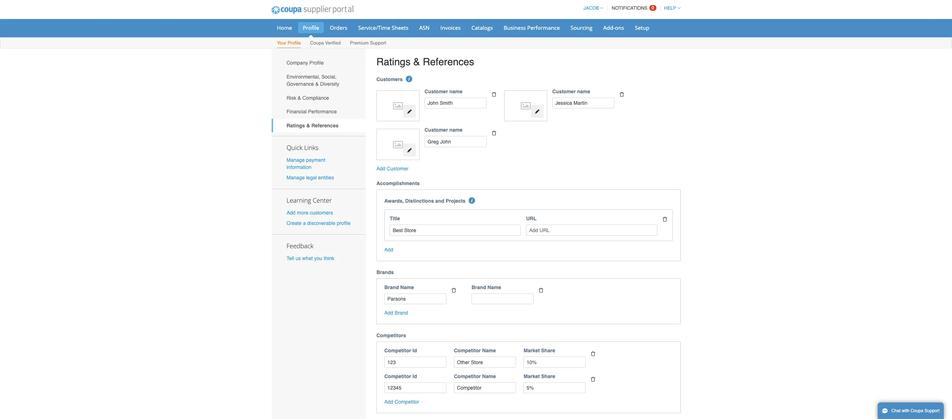 Task type: describe. For each thing, give the bounding box(es) containing it.
quick links
[[287, 143, 319, 152]]

name for competitor name text box
[[482, 348, 496, 354]]

home
[[277, 24, 292, 31]]

your
[[277, 40, 286, 46]]

add button
[[385, 246, 393, 253]]

profile
[[337, 221, 351, 226]]

you
[[314, 256, 322, 261]]

add customer button
[[377, 165, 409, 172]]

customer name for customer name text field
[[425, 127, 463, 133]]

distinctions
[[405, 198, 434, 204]]

add brand button
[[385, 310, 408, 317]]

and
[[436, 198, 444, 204]]

0 vertical spatial references
[[423, 56, 474, 67]]

projects
[[446, 198, 466, 204]]

0 vertical spatial support
[[370, 40, 386, 46]]

add for add customer
[[377, 166, 386, 172]]

tell us what you think button
[[287, 255, 334, 262]]

awards,
[[385, 198, 404, 204]]

& down asn link
[[414, 56, 420, 67]]

market share text field for competitor name text box
[[524, 357, 586, 368]]

& right risk
[[298, 95, 301, 101]]

diversity
[[320, 81, 339, 87]]

0 vertical spatial coupa
[[310, 40, 324, 46]]

share for competitor name text field
[[541, 374, 555, 379]]

id for competitor id text box
[[413, 374, 417, 379]]

add competitor button
[[385, 399, 419, 406]]

us
[[296, 256, 301, 261]]

help link
[[661, 5, 681, 11]]

financial
[[287, 109, 307, 115]]

asn link
[[415, 22, 435, 33]]

ons
[[615, 24, 624, 31]]

create
[[287, 221, 302, 226]]

profile inside profile link
[[303, 24, 319, 31]]

asn
[[419, 24, 430, 31]]

chat
[[892, 409, 901, 414]]

jacob link
[[581, 5, 604, 11]]

premium support
[[350, 40, 386, 46]]

business
[[504, 24, 526, 31]]

what
[[302, 256, 313, 261]]

your profile
[[277, 40, 301, 46]]

coupa verified link
[[310, 39, 341, 48]]

Competitor Name text field
[[454, 383, 516, 394]]

navigation containing notifications 0
[[581, 1, 681, 15]]

market share text field for competitor name text field
[[524, 383, 586, 394]]

1 horizontal spatial ratings
[[377, 56, 411, 67]]

profile link
[[298, 22, 324, 33]]

links
[[304, 143, 319, 152]]

more
[[297, 210, 308, 216]]

add brand
[[385, 310, 408, 316]]

quick
[[287, 143, 303, 152]]

profile for your profile
[[288, 40, 301, 46]]

business performance link
[[499, 22, 565, 33]]

premium support link
[[350, 39, 387, 48]]

id for competitor id text field
[[413, 348, 417, 354]]

0 horizontal spatial ratings & references
[[287, 123, 339, 129]]

create a discoverable profile link
[[287, 221, 351, 226]]

with
[[902, 409, 910, 414]]

home link
[[272, 22, 297, 33]]

company
[[287, 60, 308, 66]]

Customer name text field
[[425, 136, 487, 147]]

brand name for brand name text field
[[385, 285, 414, 290]]

think
[[324, 256, 334, 261]]

create a discoverable profile
[[287, 221, 351, 226]]

customers
[[377, 76, 403, 82]]

center
[[313, 196, 332, 205]]

coupa inside button
[[911, 409, 924, 414]]

brand name for brand name text box
[[472, 285, 501, 290]]

risk & compliance link
[[272, 91, 366, 105]]

add-
[[604, 24, 615, 31]]

customer inside add customer button
[[387, 166, 409, 172]]

competitor for competitor name text field
[[454, 374, 481, 379]]

catalogs link
[[467, 22, 498, 33]]

environmental, social, governance & diversity link
[[272, 70, 366, 91]]

discoverable
[[307, 221, 336, 226]]

manage payment information
[[287, 157, 326, 170]]

notifications 0
[[612, 5, 655, 11]]

Competitor Name text field
[[454, 357, 516, 368]]

Competitor Id text field
[[385, 383, 447, 394]]

sourcing link
[[566, 22, 597, 33]]

add for add competitor
[[385, 399, 393, 405]]

1 customer name text field from the left
[[425, 98, 487, 108]]

sheets
[[392, 24, 409, 31]]

brands
[[377, 270, 394, 275]]

url
[[526, 216, 537, 222]]

learning center
[[287, 196, 332, 205]]

orders link
[[325, 22, 352, 33]]

market share for market share text box for competitor name text field
[[524, 374, 555, 379]]

share for competitor name text box
[[541, 348, 555, 354]]

add competitor
[[385, 399, 419, 405]]

notifications
[[612, 5, 648, 11]]

setup
[[635, 24, 650, 31]]

name for brand name text field
[[400, 285, 414, 290]]

catalogs
[[472, 24, 493, 31]]

title
[[390, 216, 400, 222]]

add for add
[[385, 247, 393, 253]]

competitor for competitor name text box
[[454, 348, 481, 354]]

chat with coupa support
[[892, 409, 940, 414]]

your profile link
[[277, 39, 301, 48]]

learning
[[287, 196, 311, 205]]

sourcing
[[571, 24, 593, 31]]

information
[[287, 164, 312, 170]]

coupa verified
[[310, 40, 341, 46]]

service/time
[[358, 24, 390, 31]]

manage for manage legal entities
[[287, 175, 305, 181]]

name for brand name text box
[[488, 285, 501, 290]]

compliance
[[303, 95, 329, 101]]

performance for business performance
[[527, 24, 560, 31]]



Task type: vqa. For each thing, say whether or not it's contained in the screenshot.
(e.g. at bottom right
no



Task type: locate. For each thing, give the bounding box(es) containing it.
2 share from the top
[[541, 374, 555, 379]]

Market Share text field
[[524, 357, 586, 368], [524, 383, 586, 394]]

social,
[[322, 74, 337, 80]]

tell us what you think
[[287, 256, 334, 261]]

1 vertical spatial market share
[[524, 374, 555, 379]]

brand up brand name text box
[[472, 285, 486, 290]]

support down service/time
[[370, 40, 386, 46]]

2 id from the top
[[413, 374, 417, 379]]

business performance
[[504, 24, 560, 31]]

2 competitor id from the top
[[385, 374, 417, 379]]

1 vertical spatial support
[[925, 409, 940, 414]]

1 vertical spatial performance
[[308, 109, 337, 115]]

add for add more customers
[[287, 210, 296, 216]]

logo image
[[380, 94, 416, 118], [508, 94, 544, 118], [380, 133, 416, 157]]

brand name up brand name text field
[[385, 285, 414, 290]]

1 vertical spatial manage
[[287, 175, 305, 181]]

& down financial performance
[[307, 123, 310, 129]]

competitor up competitor name text box
[[454, 348, 481, 354]]

customers
[[310, 210, 333, 216]]

profile down the coupa supplier portal image
[[303, 24, 319, 31]]

1 horizontal spatial customer name text field
[[553, 98, 615, 108]]

2 customer name text field from the left
[[553, 98, 615, 108]]

competitor name for competitor name text field
[[454, 374, 496, 379]]

profile
[[303, 24, 319, 31], [288, 40, 301, 46], [310, 60, 324, 66]]

add-ons link
[[599, 22, 629, 33]]

company profile link
[[272, 56, 366, 70]]

0 vertical spatial market share
[[524, 348, 555, 354]]

1 share from the top
[[541, 348, 555, 354]]

market for competitor name text box
[[524, 348, 540, 354]]

add down competitor id text box
[[385, 399, 393, 405]]

1 horizontal spatial support
[[925, 409, 940, 414]]

support right with
[[925, 409, 940, 414]]

Title text field
[[390, 225, 521, 236]]

support inside button
[[925, 409, 940, 414]]

verified
[[325, 40, 341, 46]]

0 horizontal spatial references
[[312, 123, 339, 129]]

1 vertical spatial ratings
[[287, 123, 305, 129]]

1 vertical spatial competitor id
[[385, 374, 417, 379]]

profile for company profile
[[310, 60, 324, 66]]

0 vertical spatial performance
[[527, 24, 560, 31]]

a
[[303, 221, 306, 226]]

entities
[[318, 175, 334, 181]]

name up competitor name text box
[[482, 348, 496, 354]]

0
[[652, 5, 655, 10]]

customer
[[425, 89, 448, 94], [553, 89, 576, 94], [425, 127, 448, 133], [387, 166, 409, 172]]

service/time sheets link
[[354, 22, 413, 33]]

market share
[[524, 348, 555, 354], [524, 374, 555, 379]]

tell
[[287, 256, 294, 261]]

Customer name text field
[[425, 98, 487, 108], [553, 98, 615, 108]]

performance for financial performance
[[308, 109, 337, 115]]

competitor inside button
[[395, 399, 419, 405]]

awards, distinctions and projects
[[385, 198, 466, 204]]

add-ons
[[604, 24, 624, 31]]

risk
[[287, 95, 296, 101]]

1 vertical spatial market share text field
[[524, 383, 586, 394]]

references down financial performance link
[[312, 123, 339, 129]]

manage up information
[[287, 157, 305, 163]]

1 competitor id from the top
[[385, 348, 417, 354]]

ratings & references down financial performance
[[287, 123, 339, 129]]

add customer
[[377, 166, 409, 172]]

company profile
[[287, 60, 324, 66]]

change image image for first customer name text box from the left
[[407, 109, 412, 114]]

competitor for competitor id text box
[[385, 374, 411, 379]]

competitor down competitor id text box
[[395, 399, 419, 405]]

competitor name up competitor name text field
[[454, 374, 496, 379]]

premium
[[350, 40, 369, 46]]

competitor id down competitors
[[385, 348, 417, 354]]

competitor down competitors
[[385, 348, 411, 354]]

name up brand name text box
[[488, 285, 501, 290]]

0 vertical spatial market
[[524, 348, 540, 354]]

1 id from the top
[[413, 348, 417, 354]]

brand down the brands
[[385, 285, 399, 290]]

competitor id for competitor id text box
[[385, 374, 417, 379]]

profile inside company profile link
[[310, 60, 324, 66]]

& inside environmental, social, governance & diversity
[[315, 81, 319, 87]]

1 brand name from the left
[[385, 285, 414, 290]]

1 manage from the top
[[287, 157, 305, 163]]

1 horizontal spatial ratings & references
[[377, 56, 474, 67]]

0 vertical spatial share
[[541, 348, 555, 354]]

add up accomplishments
[[377, 166, 386, 172]]

id
[[413, 348, 417, 354], [413, 374, 417, 379]]

change image image
[[407, 109, 412, 114], [535, 109, 540, 114], [407, 148, 412, 153]]

references down invoices
[[423, 56, 474, 67]]

0 vertical spatial competitor id
[[385, 348, 417, 354]]

payment
[[306, 157, 326, 163]]

setup link
[[631, 22, 654, 33]]

0 vertical spatial profile
[[303, 24, 319, 31]]

brand for brand name text box
[[472, 285, 486, 290]]

coupa supplier portal image
[[266, 1, 359, 19]]

competitor name for competitor name text box
[[454, 348, 496, 354]]

manage down information
[[287, 175, 305, 181]]

& left diversity
[[315, 81, 319, 87]]

add more customers link
[[287, 210, 333, 216]]

0 horizontal spatial support
[[370, 40, 386, 46]]

Brand Name text field
[[385, 294, 447, 305]]

0 horizontal spatial ratings
[[287, 123, 305, 129]]

2 brand name from the left
[[472, 285, 501, 290]]

name up brand name text field
[[400, 285, 414, 290]]

2 market from the top
[[524, 374, 540, 379]]

2 manage from the top
[[287, 175, 305, 181]]

performance
[[527, 24, 560, 31], [308, 109, 337, 115]]

Brand Name text field
[[472, 294, 534, 305]]

1 market share text field from the top
[[524, 357, 586, 368]]

ratings up customers
[[377, 56, 411, 67]]

1 horizontal spatial performance
[[527, 24, 560, 31]]

help
[[664, 5, 677, 11]]

change image image for customer name text field
[[407, 148, 412, 153]]

profile inside 'your profile' "link"
[[288, 40, 301, 46]]

1 competitor name from the top
[[454, 348, 496, 354]]

profile up 'environmental, social, governance & diversity' link
[[310, 60, 324, 66]]

competitor
[[385, 348, 411, 354], [454, 348, 481, 354], [385, 374, 411, 379], [454, 374, 481, 379], [395, 399, 419, 405]]

1 vertical spatial share
[[541, 374, 555, 379]]

brand down brand name text field
[[395, 310, 408, 316]]

add more customers
[[287, 210, 333, 216]]

performance up ratings & references link
[[308, 109, 337, 115]]

brand for brand name text field
[[385, 285, 399, 290]]

id up competitor id text field
[[413, 348, 417, 354]]

performance right business
[[527, 24, 560, 31]]

coupa left verified
[[310, 40, 324, 46]]

0 horizontal spatial coupa
[[310, 40, 324, 46]]

2 competitor name from the top
[[454, 374, 496, 379]]

invoices link
[[436, 22, 466, 33]]

manage for manage payment information
[[287, 157, 305, 163]]

competitor id up competitor id text box
[[385, 374, 417, 379]]

2 vertical spatial profile
[[310, 60, 324, 66]]

1 vertical spatial profile
[[288, 40, 301, 46]]

support
[[370, 40, 386, 46], [925, 409, 940, 414]]

name
[[450, 89, 463, 94], [577, 89, 591, 94], [450, 127, 463, 133]]

profile right your
[[288, 40, 301, 46]]

1 vertical spatial ratings & references
[[287, 123, 339, 129]]

market for competitor name text field
[[524, 374, 540, 379]]

risk & compliance
[[287, 95, 329, 101]]

ratings & references link
[[272, 119, 366, 133]]

references
[[423, 56, 474, 67], [312, 123, 339, 129]]

brand name up brand name text box
[[472, 285, 501, 290]]

0 horizontal spatial performance
[[308, 109, 337, 115]]

additional information image
[[406, 76, 413, 82]]

brand name
[[385, 285, 414, 290], [472, 285, 501, 290]]

accomplishments
[[377, 181, 420, 186]]

additional information image
[[469, 198, 476, 204]]

legal
[[306, 175, 317, 181]]

add inside add brand 'button'
[[385, 310, 393, 316]]

add
[[377, 166, 386, 172], [287, 210, 296, 216], [385, 247, 393, 253], [385, 310, 393, 316], [385, 399, 393, 405]]

orders
[[330, 24, 348, 31]]

customer name for first customer name text box from the left
[[425, 89, 463, 94]]

add inside 'add competitor' button
[[385, 399, 393, 405]]

1 market share from the top
[[524, 348, 555, 354]]

0 vertical spatial market share text field
[[524, 357, 586, 368]]

market share for market share text box related to competitor name text box
[[524, 348, 555, 354]]

competitor id
[[385, 348, 417, 354], [385, 374, 417, 379]]

0 vertical spatial id
[[413, 348, 417, 354]]

navigation
[[581, 1, 681, 15]]

competitor id for competitor id text field
[[385, 348, 417, 354]]

0 vertical spatial manage
[[287, 157, 305, 163]]

Competitor Id text field
[[385, 357, 447, 368]]

name up competitor name text field
[[482, 374, 496, 379]]

1 horizontal spatial brand name
[[472, 285, 501, 290]]

1 vertical spatial references
[[312, 123, 339, 129]]

2 market share from the top
[[524, 374, 555, 379]]

invoices
[[441, 24, 461, 31]]

0 vertical spatial ratings
[[377, 56, 411, 67]]

2 market share text field from the top
[[524, 383, 586, 394]]

ratings & references up additional information icon
[[377, 56, 474, 67]]

competitor up competitor id text box
[[385, 374, 411, 379]]

financial performance
[[287, 109, 337, 115]]

manage inside manage payment information
[[287, 157, 305, 163]]

competitor name up competitor name text box
[[454, 348, 496, 354]]

1 horizontal spatial references
[[423, 56, 474, 67]]

id up competitor id text box
[[413, 374, 417, 379]]

0 horizontal spatial customer name text field
[[425, 98, 487, 108]]

brand
[[385, 285, 399, 290], [472, 285, 486, 290], [395, 310, 408, 316]]

change image image for 1st customer name text box from the right
[[535, 109, 540, 114]]

0 horizontal spatial brand name
[[385, 285, 414, 290]]

1 market from the top
[[524, 348, 540, 354]]

URL text field
[[526, 225, 658, 236]]

0 vertical spatial ratings & references
[[377, 56, 474, 67]]

financial performance link
[[272, 105, 366, 119]]

add up the brands
[[385, 247, 393, 253]]

chat with coupa support button
[[878, 403, 944, 419]]

environmental, social, governance & diversity
[[287, 74, 339, 87]]

customer name for 1st customer name text box from the right
[[553, 89, 591, 94]]

add up competitors
[[385, 310, 393, 316]]

1 vertical spatial market
[[524, 374, 540, 379]]

1 vertical spatial id
[[413, 374, 417, 379]]

add for add brand
[[385, 310, 393, 316]]

ratings down financial
[[287, 123, 305, 129]]

brand inside 'button'
[[395, 310, 408, 316]]

1 vertical spatial competitor name
[[454, 374, 496, 379]]

competitor for competitor id text field
[[385, 348, 411, 354]]

manage payment information link
[[287, 157, 326, 170]]

add inside add customer button
[[377, 166, 386, 172]]

competitors
[[377, 333, 406, 339]]

coupa right with
[[911, 409, 924, 414]]

1 vertical spatial coupa
[[911, 409, 924, 414]]

coupa
[[310, 40, 324, 46], [911, 409, 924, 414]]

add up create
[[287, 210, 296, 216]]

1 horizontal spatial coupa
[[911, 409, 924, 414]]

service/time sheets
[[358, 24, 409, 31]]

name for competitor name text field
[[482, 374, 496, 379]]

environmental,
[[287, 74, 320, 80]]

governance
[[287, 81, 314, 87]]

0 vertical spatial competitor name
[[454, 348, 496, 354]]

competitor up competitor name text field
[[454, 374, 481, 379]]



